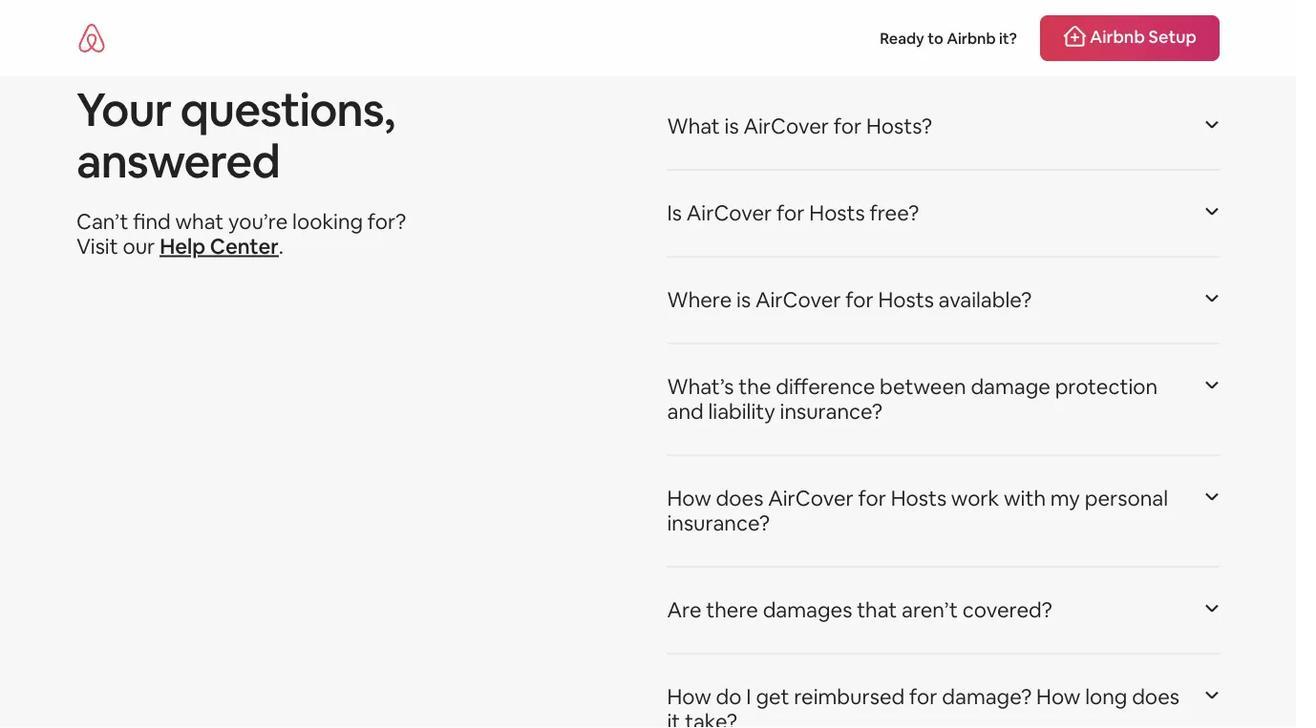 Task type: vqa. For each thing, say whether or not it's contained in the screenshot.
Privacy
no



Task type: locate. For each thing, give the bounding box(es) containing it.
does down liability
[[716, 485, 763, 512]]

airbnb
[[1090, 26, 1145, 48], [947, 28, 996, 48]]

for inside how do i get reimbursed for damage? how long does it take?
[[909, 684, 937, 711]]

hosts left the available?
[[878, 286, 934, 314]]

what
[[667, 113, 720, 140]]

is
[[667, 200, 682, 227]]

1 vertical spatial does
[[1132, 684, 1179, 711]]

setup
[[1149, 26, 1197, 48]]

damage
[[971, 373, 1050, 401]]

how does aircover for hosts work with my personal insurance?
[[667, 485, 1168, 537]]

take?
[[685, 709, 737, 729]]

0 vertical spatial hosts
[[809, 200, 865, 227]]

1 vertical spatial is
[[736, 286, 751, 314]]

is aircover for hosts free?
[[667, 200, 919, 227]]

insurance?
[[780, 398, 883, 425], [667, 510, 770, 537]]

does right long
[[1132, 684, 1179, 711]]

for
[[834, 113, 862, 140], [777, 200, 805, 227], [845, 286, 874, 314], [858, 485, 886, 512], [909, 684, 937, 711]]

is
[[725, 113, 739, 140], [736, 286, 751, 314]]

1 vertical spatial hosts
[[878, 286, 934, 314]]

how left long
[[1036, 684, 1081, 711]]

available?
[[938, 286, 1032, 314]]

aircover inside "dropdown button"
[[686, 200, 772, 227]]

you're
[[228, 208, 288, 235]]

long
[[1085, 684, 1127, 711]]

for for what
[[834, 113, 862, 140]]

what is aircover for hosts?
[[667, 113, 932, 140]]

help center .
[[160, 233, 284, 260]]

1 horizontal spatial insurance?
[[780, 398, 883, 425]]

your
[[76, 79, 171, 139]]

hosts
[[809, 200, 865, 227], [878, 286, 934, 314], [891, 485, 947, 512]]

are there damages that aren't covered?
[[667, 597, 1052, 624]]

hosts left work
[[891, 485, 947, 512]]

0 vertical spatial does
[[716, 485, 763, 512]]

1 horizontal spatial does
[[1132, 684, 1179, 711]]

can't
[[76, 208, 128, 235]]

is right where in the right top of the page
[[736, 286, 751, 314]]

for inside what is aircover for hosts? dropdown button
[[834, 113, 862, 140]]

with
[[1004, 485, 1046, 512]]

visit
[[76, 233, 118, 260]]

is right what
[[725, 113, 739, 140]]

how down and
[[667, 485, 711, 512]]

2 vertical spatial hosts
[[891, 485, 947, 512]]

ready to airbnb it?
[[880, 28, 1017, 48]]

how do i get reimbursed for damage? how long does it take? button
[[667, 662, 1220, 729]]

for inside how does aircover for hosts work with my personal insurance?
[[858, 485, 886, 512]]

how does aircover for hosts work with my personal insurance? button
[[667, 464, 1220, 559]]

aren't
[[902, 597, 958, 624]]

hosts left free?
[[809, 200, 865, 227]]

what is aircover for hosts? button
[[667, 91, 1220, 162]]

damage?
[[942, 684, 1032, 711]]

it
[[667, 709, 680, 729]]

is aircover for hosts free? button
[[667, 178, 1220, 249]]

for inside where is aircover for hosts available? dropdown button
[[845, 286, 874, 314]]

0 horizontal spatial insurance?
[[667, 510, 770, 537]]

our
[[123, 233, 155, 260]]

protection
[[1055, 373, 1158, 401]]

1 vertical spatial insurance?
[[667, 510, 770, 537]]

how left the do
[[667, 684, 711, 711]]

0 horizontal spatial does
[[716, 485, 763, 512]]

where is aircover for hosts available? button
[[667, 265, 1220, 336]]

liability
[[708, 398, 775, 425]]

my
[[1050, 485, 1080, 512]]

help center link
[[160, 233, 279, 260]]

what's the difference between damage protection and liability insurance?
[[667, 373, 1158, 425]]

between
[[880, 373, 966, 401]]

0 vertical spatial is
[[725, 113, 739, 140]]

answered
[[76, 131, 280, 190]]

how inside how does aircover for hosts work with my personal insurance?
[[667, 485, 711, 512]]

hosts inside how does aircover for hosts work with my personal insurance?
[[891, 485, 947, 512]]

does
[[716, 485, 763, 512], [1132, 684, 1179, 711]]

get
[[756, 684, 789, 711]]

aircover for where
[[755, 286, 841, 314]]

airbnb right to
[[947, 28, 996, 48]]

insurance? inside how does aircover for hosts work with my personal insurance?
[[667, 510, 770, 537]]

0 vertical spatial insurance?
[[780, 398, 883, 425]]

what
[[175, 208, 224, 235]]

how
[[667, 485, 711, 512], [667, 684, 711, 711], [1036, 684, 1081, 711]]

for for where
[[845, 286, 874, 314]]

i
[[746, 684, 751, 711]]

aircover
[[743, 113, 829, 140], [686, 200, 772, 227], [755, 286, 841, 314], [768, 485, 854, 512]]

airbnb left setup
[[1090, 26, 1145, 48]]

0 horizontal spatial airbnb
[[947, 28, 996, 48]]

where
[[667, 286, 732, 314]]

insurance? up there
[[667, 510, 770, 537]]

damages
[[763, 597, 852, 624]]

hosts inside dropdown button
[[878, 286, 934, 314]]

is for where
[[736, 286, 751, 314]]

how for how do i get reimbursed for damage? how long does it take?
[[667, 684, 711, 711]]

insurance? inside what's the difference between damage protection and liability insurance?
[[780, 398, 883, 425]]

insurance? right the
[[780, 398, 883, 425]]

aircover inside how does aircover for hosts work with my personal insurance?
[[768, 485, 854, 512]]

that
[[857, 597, 897, 624]]



Task type: describe. For each thing, give the bounding box(es) containing it.
is for what
[[725, 113, 739, 140]]

for?
[[368, 208, 406, 235]]

for for how
[[858, 485, 886, 512]]

does inside how does aircover for hosts work with my personal insurance?
[[716, 485, 763, 512]]

how for how does aircover for hosts work with my personal insurance?
[[667, 485, 711, 512]]

center
[[210, 233, 279, 260]]

airbnb setup link
[[1040, 15, 1220, 61]]

hosts inside "dropdown button"
[[809, 200, 865, 227]]

questions,
[[180, 79, 394, 139]]

what's the difference between damage protection and liability insurance? button
[[667, 352, 1220, 447]]

hosts?
[[866, 113, 932, 140]]

to
[[928, 28, 943, 48]]

find
[[133, 208, 171, 235]]

for inside is aircover for hosts free? "dropdown button"
[[777, 200, 805, 227]]

airbnb setup
[[1090, 26, 1197, 48]]

your questions, answered
[[76, 79, 394, 190]]

where is aircover for hosts available?
[[667, 286, 1032, 314]]

airbnb homepage image
[[76, 23, 107, 53]]

work
[[951, 485, 999, 512]]

covered?
[[963, 597, 1052, 624]]

hosts for work
[[891, 485, 947, 512]]

do
[[716, 684, 742, 711]]

reimbursed
[[794, 684, 905, 711]]

hosts for available?
[[878, 286, 934, 314]]

aircover for what
[[743, 113, 829, 140]]

1 horizontal spatial airbnb
[[1090, 26, 1145, 48]]

can't find what you're looking for? visit our
[[76, 208, 406, 260]]

ready
[[880, 28, 924, 48]]

and
[[667, 398, 704, 425]]

are there damages that aren't covered? button
[[667, 575, 1220, 646]]

personal
[[1085, 485, 1168, 512]]

aircover for how
[[768, 485, 854, 512]]

are
[[667, 597, 701, 624]]

the
[[739, 373, 771, 401]]

what's
[[667, 373, 734, 401]]

how do i get reimbursed for damage? how long does it take?
[[667, 684, 1179, 729]]

there
[[706, 597, 758, 624]]

it?
[[999, 28, 1017, 48]]

.
[[279, 233, 284, 260]]

looking
[[292, 208, 363, 235]]

help
[[160, 233, 205, 260]]

difference
[[776, 373, 875, 401]]

free?
[[870, 200, 919, 227]]

does inside how do i get reimbursed for damage? how long does it take?
[[1132, 684, 1179, 711]]



